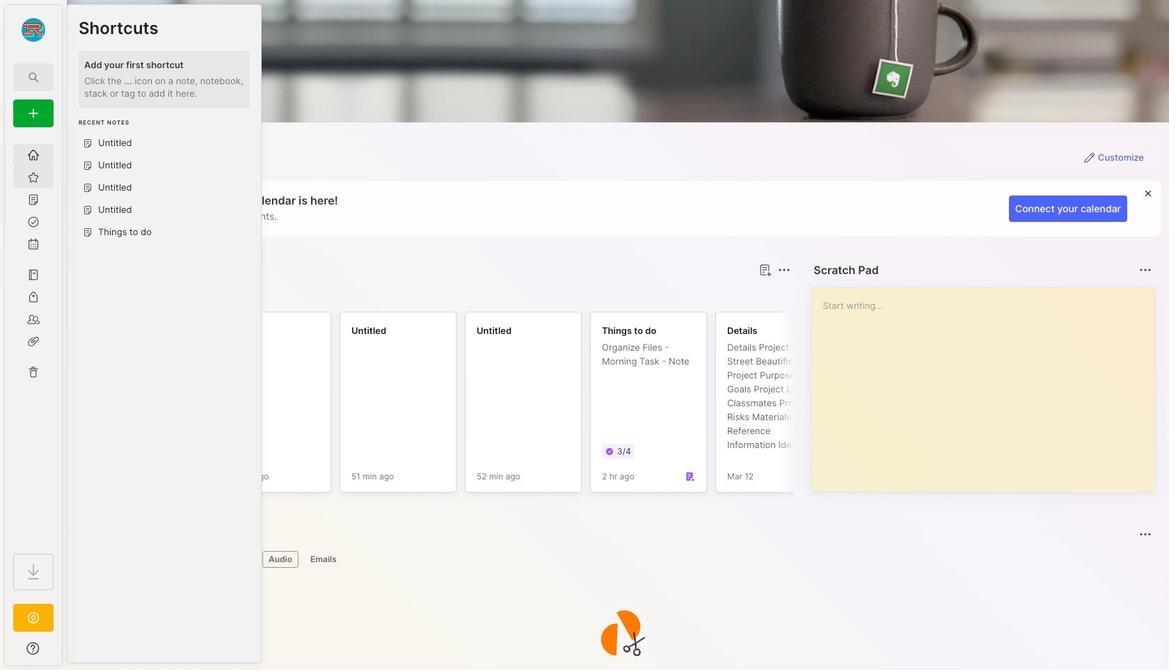 Task type: vqa. For each thing, say whether or not it's contained in the screenshot.
Account 'field'
yes



Task type: locate. For each thing, give the bounding box(es) containing it.
row group
[[89, 312, 1169, 501]]

tree
[[5, 136, 62, 542]]

WHAT'S NEW field
[[5, 638, 62, 660]]

main element
[[0, 0, 67, 670]]

upgrade image
[[25, 610, 42, 626]]

tab
[[138, 287, 195, 303], [262, 551, 299, 568], [304, 551, 343, 568]]

tab list
[[92, 551, 1150, 568]]

click to expand image
[[61, 645, 71, 661]]

2 horizontal spatial tab
[[304, 551, 343, 568]]



Task type: describe. For each thing, give the bounding box(es) containing it.
0 horizontal spatial tab
[[138, 287, 195, 303]]

edit search image
[[25, 69, 42, 86]]

account image
[[22, 18, 45, 42]]

Account field
[[5, 16, 62, 44]]

Start writing… text field
[[823, 287, 1154, 481]]

home image
[[26, 148, 40, 162]]

1 horizontal spatial tab
[[262, 551, 299, 568]]

tree inside "main" element
[[5, 136, 62, 542]]



